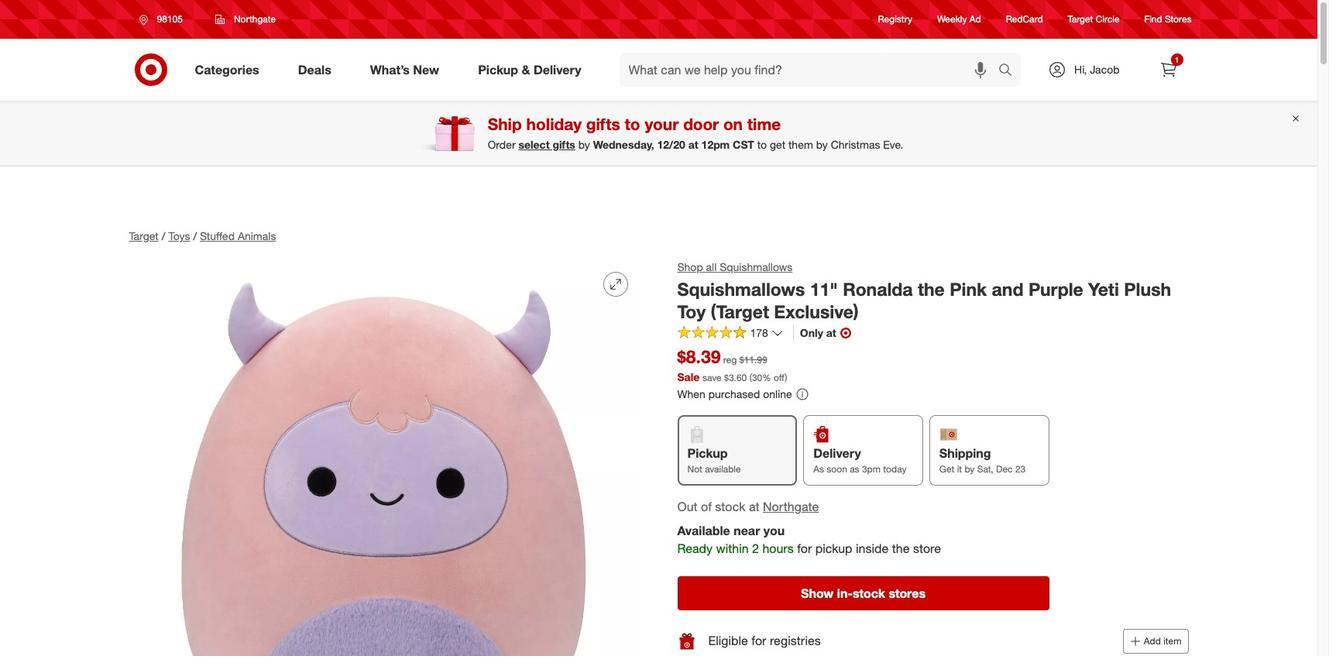 Task type: vqa. For each thing, say whether or not it's contained in the screenshot.
'▸'
no



Task type: describe. For each thing, give the bounding box(es) containing it.
1 horizontal spatial by
[[816, 138, 828, 151]]

show
[[801, 585, 834, 601]]

23
[[1015, 463, 1026, 475]]

holiday
[[526, 114, 582, 134]]

get
[[940, 463, 955, 475]]

stock for of
[[715, 499, 746, 515]]

$8.39
[[677, 346, 721, 368]]

(target
[[711, 300, 769, 322]]

northgate button
[[763, 498, 819, 516]]

shipping
[[940, 446, 991, 461]]

inside
[[856, 541, 889, 556]]

&
[[522, 62, 530, 77]]

redcard link
[[1006, 13, 1043, 26]]

add item
[[1144, 635, 1182, 647]]

pickup
[[815, 541, 853, 556]]

toys
[[168, 229, 190, 242]]

plush
[[1124, 278, 1171, 300]]

ronalda
[[843, 278, 913, 300]]

available
[[677, 523, 730, 538]]

toys link
[[168, 229, 190, 242]]

$11.99
[[740, 354, 767, 366]]

reg
[[723, 354, 737, 366]]

available near you ready within 2 hours for pickup inside the store
[[677, 523, 941, 556]]

what's new link
[[357, 53, 459, 87]]

98105 button
[[129, 5, 199, 33]]

sat,
[[977, 463, 994, 475]]

3.60
[[729, 372, 747, 384]]

at inside ship holiday gifts to your door on time order select gifts by wednesday, 12/20 at 12pm cst to get them by christmas eve.
[[688, 138, 699, 151]]

exclusive)
[[774, 300, 859, 322]]

find stores
[[1145, 13, 1192, 25]]

hours
[[763, 541, 794, 556]]

the inside available near you ready within 2 hours for pickup inside the store
[[892, 541, 910, 556]]

What can we help you find? suggestions appear below search field
[[619, 53, 1002, 87]]

target for target / toys / stuffed animals
[[129, 229, 159, 242]]

eligible for registries
[[708, 633, 821, 649]]

not
[[688, 463, 702, 475]]

categories link
[[182, 53, 279, 87]]

add item button
[[1123, 629, 1189, 654]]

weekly ad
[[937, 13, 981, 25]]

stores
[[1165, 13, 1192, 25]]

purple
[[1029, 278, 1083, 300]]

in-
[[837, 585, 853, 601]]

by inside the shipping get it by sat, dec 23
[[965, 463, 975, 475]]

available
[[705, 463, 741, 475]]

what's new
[[370, 62, 439, 77]]

shop all squishmallows squishmallows 11" ronalda the pink and purple yeti plush toy (target exclusive)
[[677, 260, 1171, 322]]

stock for in-
[[853, 585, 885, 601]]

eve.
[[883, 138, 903, 151]]

1 vertical spatial for
[[752, 633, 766, 649]]

178
[[750, 326, 768, 340]]

$8.39 reg $11.99 sale save $ 3.60 ( 30 % off )
[[677, 346, 787, 384]]

item
[[1164, 635, 1182, 647]]

them
[[789, 138, 813, 151]]

pickup & delivery link
[[465, 53, 601, 87]]

add
[[1144, 635, 1161, 647]]

(
[[750, 372, 752, 384]]

target for target circle
[[1068, 13, 1093, 25]]

30
[[752, 372, 762, 384]]

animals
[[238, 229, 276, 242]]

hi,
[[1074, 63, 1087, 76]]

online
[[763, 388, 792, 401]]

purchased
[[709, 388, 760, 401]]

1 link
[[1152, 53, 1186, 87]]

shop
[[677, 260, 703, 273]]

deals link
[[285, 53, 351, 87]]

search button
[[992, 53, 1029, 90]]

1 horizontal spatial northgate
[[763, 499, 819, 515]]

order
[[488, 138, 516, 151]]

search
[[992, 63, 1029, 79]]

stuffed
[[200, 229, 235, 242]]

delivery inside delivery as soon as 3pm today
[[814, 446, 861, 461]]

christmas
[[831, 138, 880, 151]]

1 vertical spatial squishmallows
[[677, 278, 805, 300]]

registry
[[878, 13, 913, 25]]

squishmallows 11&#34; ronalda the pink and purple yeti plush toy (target exclusive), 1 of 16 image
[[129, 259, 640, 656]]

wednesday,
[[593, 138, 654, 151]]

target circle
[[1068, 13, 1120, 25]]



Task type: locate. For each thing, give the bounding box(es) containing it.
0 vertical spatial delivery
[[534, 62, 581, 77]]

stock
[[715, 499, 746, 515], [853, 585, 885, 601]]

circle
[[1096, 13, 1120, 25]]

11"
[[810, 278, 838, 300]]

target
[[1068, 13, 1093, 25], [129, 229, 159, 242]]

178 link
[[677, 326, 784, 344]]

off
[[774, 372, 785, 384]]

yeti
[[1088, 278, 1119, 300]]

0 horizontal spatial delivery
[[534, 62, 581, 77]]

1 horizontal spatial at
[[749, 499, 760, 515]]

to up the wednesday,
[[625, 114, 640, 134]]

1 horizontal spatial the
[[918, 278, 945, 300]]

pickup inside pickup not available
[[688, 446, 728, 461]]

at down door
[[688, 138, 699, 151]]

0 vertical spatial to
[[625, 114, 640, 134]]

store
[[913, 541, 941, 556]]

find
[[1145, 13, 1162, 25]]

out
[[677, 499, 698, 515]]

delivery up soon
[[814, 446, 861, 461]]

you
[[764, 523, 785, 538]]

3pm
[[862, 463, 881, 475]]

find stores link
[[1145, 13, 1192, 26]]

)
[[785, 372, 787, 384]]

hi, jacob
[[1074, 63, 1120, 76]]

1 horizontal spatial /
[[193, 229, 197, 242]]

pink
[[950, 278, 987, 300]]

pickup for not
[[688, 446, 728, 461]]

to
[[625, 114, 640, 134], [757, 138, 767, 151]]

time
[[747, 114, 781, 134]]

it
[[957, 463, 962, 475]]

show in-stock stores button
[[677, 576, 1049, 610]]

target left toys on the left of the page
[[129, 229, 159, 242]]

0 vertical spatial gifts
[[586, 114, 620, 134]]

2 horizontal spatial by
[[965, 463, 975, 475]]

only
[[800, 326, 823, 340]]

0 vertical spatial squishmallows
[[720, 260, 793, 273]]

sale
[[677, 371, 700, 384]]

and
[[992, 278, 1024, 300]]

of
[[701, 499, 712, 515]]

98105
[[157, 13, 183, 25]]

0 vertical spatial stock
[[715, 499, 746, 515]]

at right only
[[826, 326, 836, 340]]

to left get
[[757, 138, 767, 151]]

the left pink
[[918, 278, 945, 300]]

by right it
[[965, 463, 975, 475]]

0 horizontal spatial the
[[892, 541, 910, 556]]

1 horizontal spatial to
[[757, 138, 767, 151]]

new
[[413, 62, 439, 77]]

2 / from the left
[[193, 229, 197, 242]]

0 horizontal spatial stock
[[715, 499, 746, 515]]

gifts
[[586, 114, 620, 134], [553, 138, 575, 151]]

squishmallows up (target
[[677, 278, 805, 300]]

0 horizontal spatial to
[[625, 114, 640, 134]]

pickup left &
[[478, 62, 518, 77]]

all
[[706, 260, 717, 273]]

pickup not available
[[688, 446, 741, 475]]

what's
[[370, 62, 410, 77]]

for right hours
[[797, 541, 812, 556]]

0 horizontal spatial at
[[688, 138, 699, 151]]

when purchased online
[[677, 388, 792, 401]]

by right them
[[816, 138, 828, 151]]

pickup up not
[[688, 446, 728, 461]]

1 vertical spatial stock
[[853, 585, 885, 601]]

1 horizontal spatial gifts
[[586, 114, 620, 134]]

northgate up you
[[763, 499, 819, 515]]

delivery right &
[[534, 62, 581, 77]]

at up near
[[749, 499, 760, 515]]

weekly
[[937, 13, 967, 25]]

0 horizontal spatial by
[[578, 138, 590, 151]]

registry link
[[878, 13, 913, 26]]

1 / from the left
[[162, 229, 165, 242]]

2 horizontal spatial at
[[826, 326, 836, 340]]

1 horizontal spatial for
[[797, 541, 812, 556]]

door
[[683, 114, 719, 134]]

0 vertical spatial at
[[688, 138, 699, 151]]

1 horizontal spatial pickup
[[688, 446, 728, 461]]

0 vertical spatial northgate
[[234, 13, 276, 25]]

1 vertical spatial delivery
[[814, 446, 861, 461]]

ship holiday gifts to your door on time order select gifts by wednesday, 12/20 at 12pm cst to get them by christmas eve.
[[488, 114, 903, 151]]

near
[[734, 523, 760, 538]]

toy
[[677, 300, 706, 322]]

the left store
[[892, 541, 910, 556]]

stock left stores
[[853, 585, 885, 601]]

/ right toys link
[[193, 229, 197, 242]]

target link
[[129, 229, 159, 242]]

show in-stock stores
[[801, 585, 926, 601]]

categories
[[195, 62, 259, 77]]

1 vertical spatial northgate
[[763, 499, 819, 515]]

for
[[797, 541, 812, 556], [752, 633, 766, 649]]

pickup for &
[[478, 62, 518, 77]]

1 vertical spatial to
[[757, 138, 767, 151]]

target left circle
[[1068, 13, 1093, 25]]

soon
[[827, 463, 847, 475]]

squishmallows right 'all'
[[720, 260, 793, 273]]

stores
[[889, 585, 926, 601]]

jacob
[[1090, 63, 1120, 76]]

northgate up categories link
[[234, 13, 276, 25]]

weekly ad link
[[937, 13, 981, 26]]

0 vertical spatial for
[[797, 541, 812, 556]]

target circle link
[[1068, 13, 1120, 26]]

when
[[677, 388, 706, 401]]

0 horizontal spatial pickup
[[478, 62, 518, 77]]

deals
[[298, 62, 331, 77]]

eligible
[[708, 633, 748, 649]]

on
[[724, 114, 743, 134]]

0 vertical spatial target
[[1068, 13, 1093, 25]]

target inside target circle link
[[1068, 13, 1093, 25]]

0 vertical spatial the
[[918, 278, 945, 300]]

delivery inside pickup & delivery link
[[534, 62, 581, 77]]

target / toys / stuffed animals
[[129, 229, 276, 242]]

as
[[850, 463, 860, 475]]

by
[[578, 138, 590, 151], [816, 138, 828, 151], [965, 463, 975, 475]]

by down 'holiday'
[[578, 138, 590, 151]]

1 vertical spatial the
[[892, 541, 910, 556]]

ready
[[677, 541, 713, 556]]

1 vertical spatial at
[[826, 326, 836, 340]]

1 horizontal spatial delivery
[[814, 446, 861, 461]]

1 horizontal spatial target
[[1068, 13, 1093, 25]]

0 horizontal spatial northgate
[[234, 13, 276, 25]]

1 vertical spatial target
[[129, 229, 159, 242]]

0 horizontal spatial gifts
[[553, 138, 575, 151]]

gifts down 'holiday'
[[553, 138, 575, 151]]

save
[[703, 372, 722, 384]]

$
[[724, 372, 729, 384]]

1
[[1175, 55, 1179, 64]]

1 horizontal spatial stock
[[853, 585, 885, 601]]

shipping get it by sat, dec 23
[[940, 446, 1026, 475]]

delivery as soon as 3pm today
[[814, 446, 907, 475]]

redcard
[[1006, 13, 1043, 25]]

1 vertical spatial pickup
[[688, 446, 728, 461]]

0 horizontal spatial target
[[129, 229, 159, 242]]

stock right of
[[715, 499, 746, 515]]

the inside 'shop all squishmallows squishmallows 11" ronalda the pink and purple yeti plush toy (target exclusive)'
[[918, 278, 945, 300]]

2 vertical spatial at
[[749, 499, 760, 515]]

stuffed animals link
[[200, 229, 276, 242]]

for right eligible
[[752, 633, 766, 649]]

pickup & delivery
[[478, 62, 581, 77]]

the
[[918, 278, 945, 300], [892, 541, 910, 556]]

0 horizontal spatial /
[[162, 229, 165, 242]]

dec
[[996, 463, 1013, 475]]

northgate button
[[205, 5, 286, 33]]

1 vertical spatial gifts
[[553, 138, 575, 151]]

pickup
[[478, 62, 518, 77], [688, 446, 728, 461]]

your
[[645, 114, 679, 134]]

12pm
[[702, 138, 730, 151]]

stock inside button
[[853, 585, 885, 601]]

for inside available near you ready within 2 hours for pickup inside the store
[[797, 541, 812, 556]]

0 vertical spatial pickup
[[478, 62, 518, 77]]

gifts up the wednesday,
[[586, 114, 620, 134]]

0 horizontal spatial for
[[752, 633, 766, 649]]

12/20
[[657, 138, 685, 151]]

ad
[[970, 13, 981, 25]]

/ left toys link
[[162, 229, 165, 242]]

ship
[[488, 114, 522, 134]]

northgate inside dropdown button
[[234, 13, 276, 25]]



